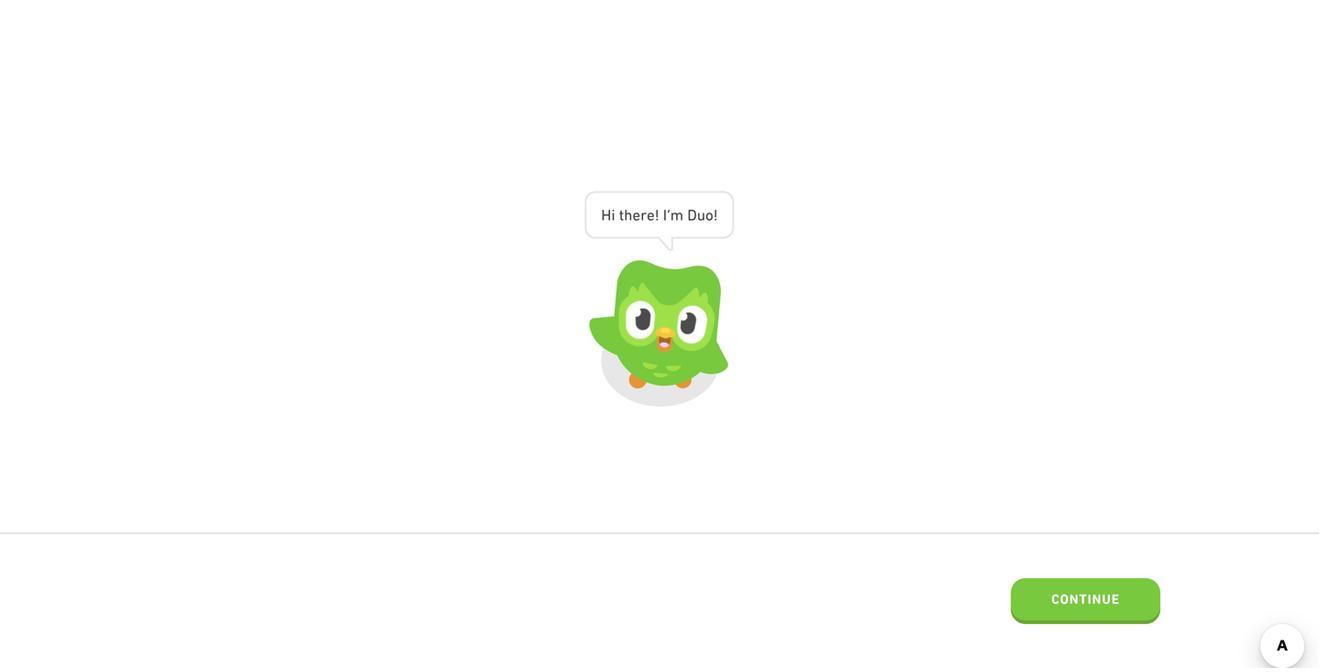 Task type: locate. For each thing, give the bounding box(es) containing it.
h
[[601, 206, 612, 224]]

1 e from the left
[[633, 206, 641, 224]]

t h e r e ! i ' m
[[619, 206, 684, 224]]

2 ! from the left
[[714, 206, 718, 224]]

1 ! from the left
[[655, 206, 659, 224]]

! left i
[[655, 206, 659, 224]]

e
[[633, 206, 641, 224], [647, 206, 655, 224]]

continue
[[1052, 592, 1120, 608]]

1 horizontal spatial !
[[714, 206, 718, 224]]

i
[[612, 206, 615, 224]]

o
[[706, 206, 714, 224]]

e left i
[[647, 206, 655, 224]]

d u o !
[[687, 206, 718, 224]]

h i
[[601, 206, 615, 224]]

r
[[641, 206, 647, 224]]

0 horizontal spatial e
[[633, 206, 641, 224]]

h
[[624, 206, 633, 224]]

0 horizontal spatial !
[[655, 206, 659, 224]]

e right "t"
[[633, 206, 641, 224]]

i
[[663, 206, 667, 224]]

1 horizontal spatial e
[[647, 206, 655, 224]]

u
[[697, 206, 706, 224]]

!
[[655, 206, 659, 224], [714, 206, 718, 224]]

! right 'u'
[[714, 206, 718, 224]]

'
[[667, 206, 671, 224]]



Task type: describe. For each thing, give the bounding box(es) containing it.
d
[[687, 206, 697, 224]]

t
[[619, 206, 624, 224]]

2 e from the left
[[647, 206, 655, 224]]

m
[[671, 206, 684, 224]]

continue button
[[1011, 579, 1161, 625]]



Task type: vqa. For each thing, say whether or not it's contained in the screenshot.
hear
no



